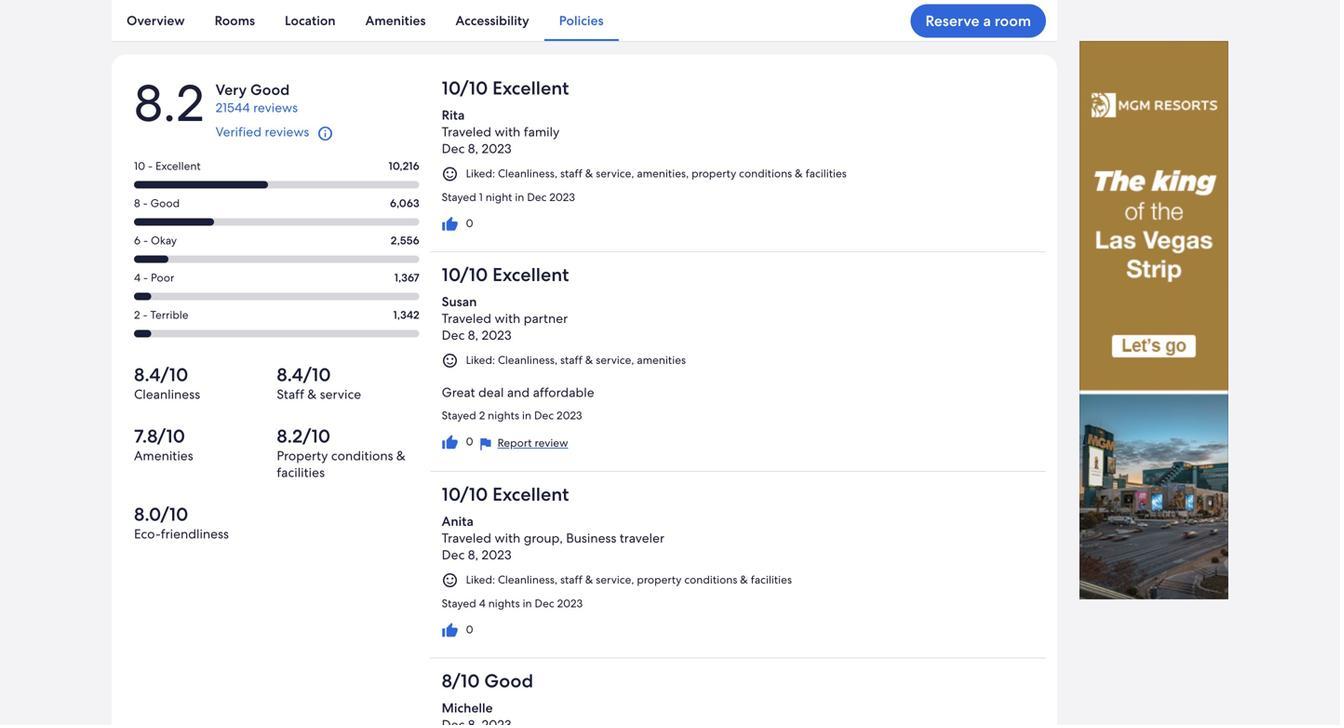 Task type: locate. For each thing, give the bounding box(es) containing it.
2 vertical spatial cleanliness,
[[498, 572, 558, 587]]

small image for susan
[[442, 352, 459, 369]]

property
[[692, 166, 737, 180], [637, 572, 682, 587]]

10/10 up rita
[[442, 76, 488, 100]]

2 cleanliness, from the top
[[498, 353, 558, 367]]

1 horizontal spatial amenities
[[366, 12, 426, 29]]

good for 8/10
[[485, 669, 534, 693]]

1 vertical spatial 0
[[466, 434, 474, 449]]

1 vertical spatial 4
[[479, 596, 486, 611]]

1 vertical spatial conditions
[[331, 447, 393, 464]]

stayed down great
[[442, 408, 477, 423]]

2 vertical spatial staff
[[561, 572, 583, 587]]

property down traveler
[[637, 572, 682, 587]]

nights up 8/10 good at the bottom left of page
[[489, 596, 520, 611]]

0 vertical spatial conditions
[[739, 166, 793, 180]]

8, down susan
[[468, 327, 479, 344]]

- left terrible
[[143, 308, 148, 322]]

traveled for 10/10 excellent anita traveled with group, business traveler dec 8, 2023
[[442, 530, 492, 546]]

8, up stayed 1 night in dec 2023
[[468, 140, 479, 157]]

staff up stayed 1 night in dec 2023
[[561, 166, 583, 180]]

good
[[251, 80, 290, 99], [150, 196, 180, 210], [485, 669, 534, 693]]

1 vertical spatial staff
[[561, 353, 583, 367]]

8.4 out of 10 element up "8.2 out of 10" "element"
[[277, 363, 420, 387]]

dec down rita
[[442, 140, 465, 157]]

8.4/10
[[134, 363, 188, 387], [277, 363, 331, 387]]

21544
[[216, 99, 250, 116]]

staff down 'business'
[[561, 572, 583, 587]]

2 vertical spatial 10/10
[[442, 482, 488, 506]]

stayed
[[442, 190, 477, 204], [442, 408, 477, 423], [442, 596, 477, 611]]

review
[[535, 436, 568, 450]]

excellent inside 10/10 excellent susan traveled with partner dec 8, 2023
[[493, 263, 569, 287]]

1 0 button from the top
[[442, 216, 474, 233]]

traveled left group,
[[442, 530, 492, 546]]

-
[[148, 159, 153, 173], [143, 196, 148, 210], [143, 233, 148, 248], [143, 270, 148, 285], [143, 308, 148, 322]]

liked: up stayed 4 nights in dec 2023
[[466, 572, 495, 587]]

8.4 out of 10 element up 7.8 out of 10 element
[[134, 363, 277, 387]]

0 vertical spatial 0
[[466, 216, 474, 230]]

- for good
[[143, 196, 148, 210]]

eco-
[[134, 525, 161, 542]]

reserve a room
[[926, 11, 1032, 31]]

2 horizontal spatial facilities
[[806, 166, 847, 180]]

dec
[[442, 140, 465, 157], [527, 190, 547, 204], [442, 327, 465, 344], [534, 408, 554, 423], [442, 546, 465, 563], [535, 596, 555, 611]]

0 vertical spatial 10/10
[[442, 76, 488, 100]]

with left family
[[495, 123, 521, 140]]

0 vertical spatial cleanliness,
[[498, 166, 558, 180]]

2 vertical spatial 0
[[466, 622, 474, 637]]

0 vertical spatial in
[[515, 190, 525, 204]]

1 vertical spatial reviews
[[265, 123, 309, 140]]

6 - okay
[[134, 233, 177, 248]]

1 cleanliness, from the top
[[498, 166, 558, 180]]

2 vertical spatial traveled
[[442, 530, 492, 546]]

4 left poor
[[134, 270, 141, 285]]

service, left amenities,
[[596, 166, 634, 180]]

7.8/10 amenities
[[134, 424, 193, 464]]

1 vertical spatial nights
[[489, 596, 520, 611]]

6
[[134, 233, 141, 248]]

medium image
[[442, 216, 459, 233], [442, 622, 459, 639]]

2 vertical spatial liked:
[[466, 572, 495, 587]]

0 down stayed 1 night in dec 2023
[[466, 216, 474, 230]]

2 liked: from the top
[[466, 353, 495, 367]]

0 button for 10/10 excellent anita traveled with group, business traveler dec 8, 2023
[[442, 622, 474, 639]]

affordable
[[533, 384, 595, 401]]

0 vertical spatial facilities
[[806, 166, 847, 180]]

2023 left family
[[482, 140, 512, 157]]

amenities
[[366, 12, 426, 29], [134, 447, 193, 464]]

small image down the anita
[[442, 572, 459, 589]]

0 horizontal spatial property
[[637, 572, 682, 587]]

8.2
[[134, 69, 204, 137]]

0 vertical spatial good
[[251, 80, 290, 99]]

small image inside "verified reviews" dropdown button
[[313, 123, 337, 144]]

room
[[995, 11, 1032, 31]]

in for 10/10 excellent anita traveled with group, business traveler dec 8, 2023
[[523, 596, 532, 611]]

cleanliness, up and
[[498, 353, 558, 367]]

3 0 button from the top
[[442, 622, 474, 639]]

2 vertical spatial stayed
[[442, 596, 477, 611]]

2023 inside 10/10 excellent susan traveled with partner dec 8, 2023
[[482, 327, 512, 344]]

0 vertical spatial nights
[[488, 408, 520, 423]]

cleanliness, up stayed 4 nights in dec 2023
[[498, 572, 558, 587]]

liked: cleanliness, staff & service, amenities
[[466, 353, 686, 367]]

traveled for 10/10 excellent susan traveled with partner dec 8, 2023
[[442, 310, 492, 327]]

medium image for 10/10 excellent anita traveled with group, business traveler dec 8, 2023
[[442, 622, 459, 639]]

0 button
[[442, 216, 474, 233], [442, 434, 474, 451], [442, 622, 474, 639]]

1 horizontal spatial 8.4/10
[[277, 363, 331, 387]]

8.4/10 inside the 8.4/10 staff & service
[[277, 363, 331, 387]]

cleanliness
[[134, 386, 200, 403]]

1 medium image from the top
[[442, 216, 459, 233]]

2023 left the partner at the top
[[482, 327, 512, 344]]

6,063
[[390, 196, 420, 210]]

in
[[515, 190, 525, 204], [522, 408, 532, 423], [523, 596, 532, 611]]

3 traveled from the top
[[442, 530, 492, 546]]

amenities
[[637, 353, 686, 367]]

2 traveled from the top
[[442, 310, 492, 327]]

2 8, from the top
[[468, 327, 479, 344]]

dec down susan
[[442, 327, 465, 344]]

traveled for 10/10 excellent rita traveled with family dec 8, 2023
[[442, 123, 492, 140]]

1 vertical spatial with
[[495, 310, 521, 327]]

1 8, from the top
[[468, 140, 479, 157]]

- left poor
[[143, 270, 148, 285]]

cleanliness, up stayed 1 night in dec 2023
[[498, 166, 558, 180]]

liked: cleanliness, staff & service, amenities, property conditions & facilities
[[466, 166, 847, 180]]

10/10 for 10/10 excellent anita traveled with group, business traveler dec 8, 2023
[[442, 482, 488, 506]]

reviews inside "verified reviews" dropdown button
[[265, 123, 309, 140]]

- for excellent
[[148, 159, 153, 173]]

8, inside 10/10 excellent susan traveled with partner dec 8, 2023
[[468, 327, 479, 344]]

7.8/10
[[134, 424, 185, 448]]

1,367
[[395, 270, 420, 285]]

medium image for 10/10 excellent rita traveled with family dec 8, 2023
[[442, 216, 459, 233]]

1 traveled from the top
[[442, 123, 492, 140]]

excellent for 10/10 excellent anita traveled with group, business traveler dec 8, 2023
[[493, 482, 569, 506]]

- right 8
[[143, 196, 148, 210]]

traveler
[[620, 530, 665, 546]]

3 service, from the top
[[596, 572, 634, 587]]

0 vertical spatial 0 button
[[442, 216, 474, 233]]

staff
[[561, 166, 583, 180], [561, 353, 583, 367], [561, 572, 583, 587]]

2 vertical spatial facilities
[[751, 572, 792, 587]]

nights
[[488, 408, 520, 423], [489, 596, 520, 611]]

8.4/10 up 8.2/10 on the left bottom of the page
[[277, 363, 331, 387]]

medium image down stayed 1 night in dec 2023
[[442, 216, 459, 233]]

3 liked: from the top
[[466, 572, 495, 587]]

anita
[[442, 513, 474, 530]]

small image up great
[[442, 352, 459, 369]]

overview link
[[112, 0, 200, 41]]

8,
[[468, 140, 479, 157], [468, 327, 479, 344], [468, 546, 479, 563]]

0 horizontal spatial conditions
[[331, 447, 393, 464]]

michelle
[[442, 700, 493, 716]]

0 horizontal spatial 8.4/10
[[134, 363, 188, 387]]

service, for 10/10 excellent rita traveled with family dec 8, 2023
[[596, 166, 634, 180]]

0 vertical spatial traveled
[[442, 123, 492, 140]]

1 horizontal spatial good
[[251, 80, 290, 99]]

with inside 10/10 excellent rita traveled with family dec 8, 2023
[[495, 123, 521, 140]]

10/10 up susan
[[442, 263, 488, 287]]

excellent up the partner at the top
[[493, 263, 569, 287]]

in right night
[[515, 190, 525, 204]]

with left group,
[[495, 530, 521, 546]]

report review
[[498, 436, 568, 450]]

1 vertical spatial in
[[522, 408, 532, 423]]

excellent up family
[[493, 76, 569, 100]]

0 button down stayed 1 night in dec 2023
[[442, 216, 474, 233]]

1 vertical spatial stayed
[[442, 408, 477, 423]]

great
[[442, 384, 475, 401]]

service, left amenities
[[596, 353, 634, 367]]

2 staff from the top
[[561, 353, 583, 367]]

10/10
[[442, 76, 488, 100], [442, 263, 488, 287], [442, 482, 488, 506]]

location link
[[270, 0, 351, 41]]

1 vertical spatial service,
[[596, 353, 634, 367]]

1 nights from the top
[[488, 408, 520, 423]]

traveled
[[442, 123, 492, 140], [442, 310, 492, 327], [442, 530, 492, 546]]

- right 6
[[143, 233, 148, 248]]

terrible
[[150, 308, 189, 322]]

in down and
[[522, 408, 532, 423]]

0 vertical spatial 8,
[[468, 140, 479, 157]]

good right 8/10
[[485, 669, 534, 693]]

4 up 8/10 good at the bottom left of page
[[479, 596, 486, 611]]

small image for rita
[[442, 166, 459, 182]]

& inside 8.2/10 property conditions & facilities
[[397, 447, 406, 464]]

1 horizontal spatial facilities
[[751, 572, 792, 587]]

1 0 from the top
[[466, 216, 474, 230]]

1 vertical spatial 10/10
[[442, 263, 488, 287]]

nights down deal
[[488, 408, 520, 423]]

1 vertical spatial property
[[637, 572, 682, 587]]

0 vertical spatial amenities
[[366, 12, 426, 29]]

0 horizontal spatial good
[[150, 196, 180, 210]]

reviews
[[253, 99, 298, 116], [265, 123, 309, 140]]

1 stayed from the top
[[442, 190, 477, 204]]

report
[[498, 436, 532, 450]]

excellent
[[493, 76, 569, 100], [156, 159, 201, 173], [493, 263, 569, 287], [493, 482, 569, 506]]

with
[[495, 123, 521, 140], [495, 310, 521, 327], [495, 530, 521, 546]]

2 vertical spatial 8,
[[468, 546, 479, 563]]

1 vertical spatial liked:
[[466, 353, 495, 367]]

2 vertical spatial 0 button
[[442, 622, 474, 639]]

reviews up verified reviews
[[253, 99, 298, 116]]

2 medium image from the top
[[442, 622, 459, 639]]

0 vertical spatial staff
[[561, 166, 583, 180]]

1 vertical spatial 0 button
[[442, 434, 474, 451]]

8/10
[[442, 669, 480, 693]]

2 0 from the top
[[466, 434, 474, 449]]

2 horizontal spatial good
[[485, 669, 534, 693]]

amenities up 8.0/10
[[134, 447, 193, 464]]

small image right 10,216
[[442, 166, 459, 182]]

dec down the anita
[[442, 546, 465, 563]]

0 button left undefined icon
[[442, 434, 474, 451]]

0 vertical spatial liked:
[[466, 166, 495, 180]]

8.4/10 inside 8.4/10 cleanliness
[[134, 363, 188, 387]]

traveled up 1
[[442, 123, 492, 140]]

with inside 10/10 excellent susan traveled with partner dec 8, 2023
[[495, 310, 521, 327]]

2 horizontal spatial conditions
[[739, 166, 793, 180]]

with for 10/10 excellent anita traveled with group, business traveler dec 8, 2023
[[495, 530, 521, 546]]

0 for 10/10 excellent anita traveled with group, business traveler dec 8, 2023
[[466, 622, 474, 637]]

1 horizontal spatial 2
[[479, 408, 485, 423]]

list containing overview
[[112, 0, 1058, 41]]

liked: up deal
[[466, 353, 495, 367]]

3 cleanliness, from the top
[[498, 572, 558, 587]]

1,342
[[393, 308, 420, 322]]

1 vertical spatial facilities
[[277, 464, 325, 481]]

stayed up 8/10
[[442, 596, 477, 611]]

3 staff from the top
[[561, 572, 583, 587]]

2 vertical spatial good
[[485, 669, 534, 693]]

10/10 excellent anita traveled with group, business traveler dec 8, 2023
[[442, 482, 665, 563]]

rooms link
[[200, 0, 270, 41]]

3 10/10 from the top
[[442, 482, 488, 506]]

1 vertical spatial traveled
[[442, 310, 492, 327]]

10/10 up the anita
[[442, 482, 488, 506]]

facilities
[[806, 166, 847, 180], [277, 464, 325, 481], [751, 572, 792, 587]]

facilities inside 8.2/10 property conditions & facilities
[[277, 464, 325, 481]]

1 vertical spatial 8,
[[468, 327, 479, 344]]

7.8 out of 10 element
[[134, 424, 277, 448]]

good right very
[[251, 80, 290, 99]]

1 staff from the top
[[561, 166, 583, 180]]

2 8.4/10 from the left
[[277, 363, 331, 387]]

rooms
[[215, 12, 255, 29]]

10
[[134, 159, 145, 173]]

0 button for 10/10 excellent rita traveled with family dec 8, 2023
[[442, 216, 474, 233]]

small image down 21544 reviews button
[[313, 123, 337, 144]]

policies
[[559, 12, 604, 29]]

amenities,
[[637, 166, 689, 180]]

2 8.4 out of 10 element from the left
[[277, 363, 420, 387]]

2 down deal
[[479, 408, 485, 423]]

in down group,
[[523, 596, 532, 611]]

0 vertical spatial stayed
[[442, 190, 477, 204]]

1 8.4/10 from the left
[[134, 363, 188, 387]]

3 stayed from the top
[[442, 596, 477, 611]]

stayed 1 night in dec 2023
[[442, 190, 575, 204]]

2 0 button from the top
[[442, 434, 474, 451]]

0 left undefined icon
[[466, 434, 474, 449]]

0 vertical spatial medium image
[[442, 216, 459, 233]]

8, inside 10/10 excellent rita traveled with family dec 8, 2023
[[468, 140, 479, 157]]

8.4/10 down the 2 - terrible
[[134, 363, 188, 387]]

small image for anita
[[442, 572, 459, 589]]

8.0/10
[[134, 502, 189, 526]]

service, down 'business'
[[596, 572, 634, 587]]

traveled inside 10/10 excellent rita traveled with family dec 8, 2023
[[442, 123, 492, 140]]

8.4 out of 10 element
[[134, 363, 277, 387], [277, 363, 420, 387]]

2 with from the top
[[495, 310, 521, 327]]

reviews down 21544 reviews button
[[265, 123, 309, 140]]

0 horizontal spatial 2
[[134, 308, 140, 322]]

traveled right 1,342
[[442, 310, 492, 327]]

with inside 10/10 excellent anita traveled with group, business traveler dec 8, 2023
[[495, 530, 521, 546]]

10/10 inside 10/10 excellent anita traveled with group, business traveler dec 8, 2023
[[442, 482, 488, 506]]

2 10/10 from the top
[[442, 263, 488, 287]]

8.4/10 for 8.4/10 cleanliness
[[134, 363, 188, 387]]

0 button up 8/10
[[442, 622, 474, 639]]

staff up affordable
[[561, 353, 583, 367]]

2023 inside 10/10 excellent anita traveled with group, business traveler dec 8, 2023
[[482, 546, 512, 563]]

1 vertical spatial medium image
[[442, 622, 459, 639]]

liked: up 1
[[466, 166, 495, 180]]

2 vertical spatial in
[[523, 596, 532, 611]]

3 with from the top
[[495, 530, 521, 546]]

1 8.4 out of 10 element from the left
[[134, 363, 277, 387]]

dec inside 10/10 excellent susan traveled with partner dec 8, 2023
[[442, 327, 465, 344]]

2 - terrible
[[134, 308, 189, 322]]

liked: for 10/10 excellent anita traveled with group, business traveler dec 8, 2023
[[466, 572, 495, 587]]

small image
[[313, 123, 337, 144], [442, 166, 459, 182], [442, 352, 459, 369], [442, 572, 459, 589]]

in for 10/10 excellent rita traveled with family dec 8, 2023
[[515, 190, 525, 204]]

medium image up 8/10
[[442, 622, 459, 639]]

10/10 inside 10/10 excellent susan traveled with partner dec 8, 2023
[[442, 263, 488, 287]]

8.0 out of 10 element
[[134, 502, 277, 526]]

1 vertical spatial cleanliness,
[[498, 353, 558, 367]]

2
[[134, 308, 140, 322], [479, 408, 485, 423]]

with left the partner at the top
[[495, 310, 521, 327]]

0 vertical spatial service,
[[596, 166, 634, 180]]

0 vertical spatial reviews
[[253, 99, 298, 116]]

list
[[112, 0, 1058, 41]]

excellent inside 10/10 excellent anita traveled with group, business traveler dec 8, 2023
[[493, 482, 569, 506]]

excellent right 10
[[156, 159, 201, 173]]

8 - good
[[134, 196, 180, 210]]

2023 left group,
[[482, 546, 512, 563]]

service,
[[596, 166, 634, 180], [596, 353, 634, 367], [596, 572, 634, 587]]

4
[[134, 270, 141, 285], [479, 596, 486, 611]]

1 10/10 from the top
[[442, 76, 488, 100]]

- for okay
[[143, 233, 148, 248]]

- right 10
[[148, 159, 153, 173]]

0 horizontal spatial amenities
[[134, 447, 193, 464]]

4 - poor
[[134, 270, 174, 285]]

10 - excellent
[[134, 159, 201, 173]]

3 8, from the top
[[468, 546, 479, 563]]

8, down the anita
[[468, 546, 479, 563]]

2 vertical spatial service,
[[596, 572, 634, 587]]

1 with from the top
[[495, 123, 521, 140]]

verified reviews button
[[216, 116, 337, 151]]

traveled inside 10/10 excellent susan traveled with partner dec 8, 2023
[[442, 310, 492, 327]]

accessibility link
[[441, 0, 544, 41]]

0 vertical spatial 2
[[134, 308, 140, 322]]

1 liked: from the top
[[466, 166, 495, 180]]

excellent inside 10/10 excellent rita traveled with family dec 8, 2023
[[493, 76, 569, 100]]

good inside very good 21544 reviews
[[251, 80, 290, 99]]

stayed left 1
[[442, 190, 477, 204]]

10/10 inside 10/10 excellent rita traveled with family dec 8, 2023
[[442, 76, 488, 100]]

property
[[277, 447, 328, 464]]

family
[[524, 123, 560, 140]]

nights for 4
[[489, 596, 520, 611]]

amenities right location link
[[366, 12, 426, 29]]

partner
[[524, 310, 568, 327]]

dec inside 10/10 excellent rita traveled with family dec 8, 2023
[[442, 140, 465, 157]]

traveled inside 10/10 excellent anita traveled with group, business traveler dec 8, 2023
[[442, 530, 492, 546]]

0 horizontal spatial 4
[[134, 270, 141, 285]]

2 left terrible
[[134, 308, 140, 322]]

8.0/10 eco-friendliness
[[134, 502, 229, 542]]

0 vertical spatial with
[[495, 123, 521, 140]]

1 horizontal spatial property
[[692, 166, 737, 180]]

2 vertical spatial with
[[495, 530, 521, 546]]

night
[[486, 190, 513, 204]]

8.2 out of 10 element
[[277, 424, 420, 448]]

1 horizontal spatial conditions
[[685, 572, 738, 587]]

0 horizontal spatial facilities
[[277, 464, 325, 481]]

cleanliness,
[[498, 166, 558, 180], [498, 353, 558, 367], [498, 572, 558, 587]]

0 down stayed 4 nights in dec 2023
[[466, 622, 474, 637]]

good right 8
[[150, 196, 180, 210]]

1 service, from the top
[[596, 166, 634, 180]]

10/10 for 10/10 excellent susan traveled with partner dec 8, 2023
[[442, 263, 488, 287]]

2 nights from the top
[[489, 596, 520, 611]]

excellent up group,
[[493, 482, 569, 506]]

a
[[984, 11, 992, 31]]

property right amenities,
[[692, 166, 737, 180]]

3 0 from the top
[[466, 622, 474, 637]]



Task type: describe. For each thing, give the bounding box(es) containing it.
staff for 10/10 excellent anita traveled with group, business traveler dec 8, 2023
[[561, 572, 583, 587]]

very good 21544 reviews
[[216, 80, 298, 116]]

2 vertical spatial conditions
[[685, 572, 738, 587]]

report review button
[[477, 434, 568, 452]]

2023 down affordable
[[557, 408, 583, 423]]

10,216
[[389, 159, 420, 173]]

1 vertical spatial amenities
[[134, 447, 193, 464]]

8.4/10 cleanliness
[[134, 363, 200, 403]]

2023 inside 10/10 excellent rita traveled with family dec 8, 2023
[[482, 140, 512, 157]]

10/10 for 10/10 excellent rita traveled with family dec 8, 2023
[[442, 76, 488, 100]]

& inside the 8.4/10 staff & service
[[308, 386, 317, 403]]

8/10 good
[[442, 669, 534, 693]]

reserve
[[926, 11, 980, 31]]

with for 10/10 excellent rita traveled with family dec 8, 2023
[[495, 123, 521, 140]]

reserve a room button
[[911, 4, 1047, 38]]

with for 10/10 excellent susan traveled with partner dec 8, 2023
[[495, 310, 521, 327]]

location
[[285, 12, 336, 29]]

nights for 2
[[488, 408, 520, 423]]

liked: cleanliness, staff & service, property conditions & facilities
[[466, 572, 792, 587]]

cleanliness, for 10/10 excellent anita traveled with group, business traveler dec 8, 2023
[[498, 572, 558, 587]]

2023 right night
[[550, 190, 575, 204]]

verified reviews
[[216, 123, 309, 140]]

8.4/10 for 8.4/10 staff & service
[[277, 363, 331, 387]]

amenities inside amenities link
[[366, 12, 426, 29]]

staff for 10/10 excellent rita traveled with family dec 8, 2023
[[561, 166, 583, 180]]

8.4/10 staff & service
[[277, 363, 361, 403]]

- for poor
[[143, 270, 148, 285]]

policies link
[[544, 0, 619, 41]]

1
[[479, 190, 483, 204]]

poor
[[151, 270, 174, 285]]

good for very
[[251, 80, 290, 99]]

susan
[[442, 293, 477, 310]]

liked: for 10/10 excellent rita traveled with family dec 8, 2023
[[466, 166, 495, 180]]

8.2/10 property conditions & facilities
[[277, 424, 406, 481]]

1 vertical spatial good
[[150, 196, 180, 210]]

cleanliness, for 10/10 excellent rita traveled with family dec 8, 2023
[[498, 166, 558, 180]]

service
[[320, 386, 361, 403]]

and
[[507, 384, 530, 401]]

amenities link
[[351, 0, 441, 41]]

dec right night
[[527, 190, 547, 204]]

excellent for 10/10 excellent rita traveled with family dec 8, 2023
[[493, 76, 569, 100]]

0 vertical spatial 4
[[134, 270, 141, 285]]

medium image
[[442, 434, 459, 451]]

8.4 out of 10 element for 8.4/10 cleanliness
[[134, 363, 277, 387]]

very
[[216, 80, 247, 99]]

excellent for 10/10 excellent susan traveled with partner dec 8, 2023
[[493, 263, 569, 287]]

1 vertical spatial 2
[[479, 408, 485, 423]]

stayed for 10/10 excellent anita traveled with group, business traveler dec 8, 2023
[[442, 596, 477, 611]]

2 service, from the top
[[596, 353, 634, 367]]

1 horizontal spatial 4
[[479, 596, 486, 611]]

10/10 excellent rita traveled with family dec 8, 2023
[[442, 76, 569, 157]]

okay
[[151, 233, 177, 248]]

8
[[134, 196, 140, 210]]

8, for 10/10 excellent susan traveled with partner dec 8, 2023
[[468, 327, 479, 344]]

dec up review
[[534, 408, 554, 423]]

service, for 10/10 excellent anita traveled with group, business traveler dec 8, 2023
[[596, 572, 634, 587]]

2,556
[[391, 233, 420, 248]]

8.4 out of 10 element for 8.4/10 staff & service
[[277, 363, 420, 387]]

stayed for 10/10 excellent rita traveled with family dec 8, 2023
[[442, 190, 477, 204]]

stayed 4 nights in dec 2023
[[442, 596, 583, 611]]

undefined image
[[477, 436, 494, 452]]

dec down group,
[[535, 596, 555, 611]]

0 for 10/10 excellent rita traveled with family dec 8, 2023
[[466, 216, 474, 230]]

business
[[566, 530, 617, 546]]

2 stayed from the top
[[442, 408, 477, 423]]

dec inside 10/10 excellent anita traveled with group, business traveler dec 8, 2023
[[442, 546, 465, 563]]

staff
[[277, 386, 304, 403]]

stayed 2 nights in dec 2023
[[442, 408, 583, 423]]

group,
[[524, 530, 563, 546]]

8.2/10
[[277, 424, 331, 448]]

conditions inside 8.2/10 property conditions & facilities
[[331, 447, 393, 464]]

overview
[[127, 12, 185, 29]]

8, for 10/10 excellent rita traveled with family dec 8, 2023
[[468, 140, 479, 157]]

great deal and affordable
[[442, 384, 595, 401]]

rita
[[442, 106, 465, 123]]

2023 down the liked: cleanliness, staff & service, property conditions & facilities
[[557, 596, 583, 611]]

friendliness
[[161, 525, 229, 542]]

- for terrible
[[143, 308, 148, 322]]

8, inside 10/10 excellent anita traveled with group, business traveler dec 8, 2023
[[468, 546, 479, 563]]

deal
[[479, 384, 504, 401]]

verified
[[216, 123, 262, 140]]

10/10 excellent susan traveled with partner dec 8, 2023
[[442, 263, 569, 344]]

accessibility
[[456, 12, 530, 29]]

0 vertical spatial property
[[692, 166, 737, 180]]

21544 reviews button
[[216, 99, 337, 116]]

reviews inside very good 21544 reviews
[[253, 99, 298, 116]]



Task type: vqa. For each thing, say whether or not it's contained in the screenshot.
directional icon at left
no



